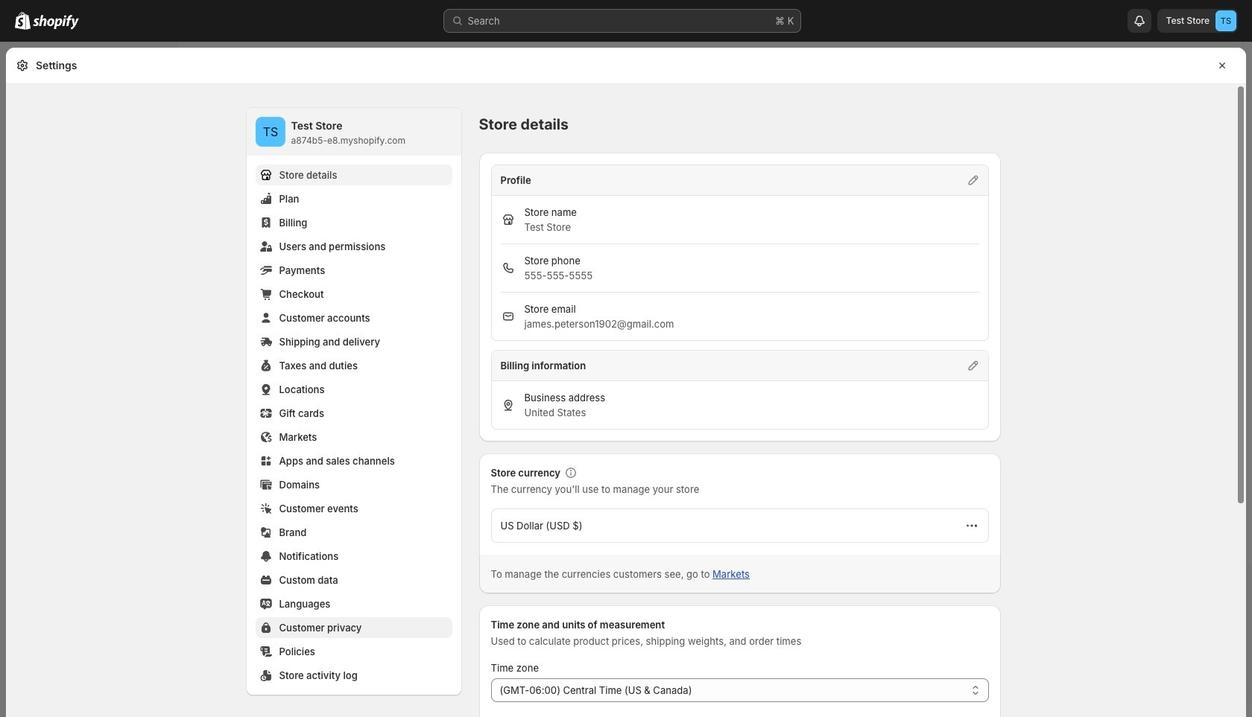 Task type: vqa. For each thing, say whether or not it's contained in the screenshot.
Enter time text field
no



Task type: describe. For each thing, give the bounding box(es) containing it.
test store image
[[1216, 10, 1237, 31]]

shopify image
[[33, 15, 79, 30]]



Task type: locate. For each thing, give the bounding box(es) containing it.
shopify image
[[15, 12, 31, 30]]

shop settings menu element
[[246, 108, 461, 696]]

settings dialog
[[6, 48, 1246, 718]]

test store image
[[255, 117, 285, 147]]



